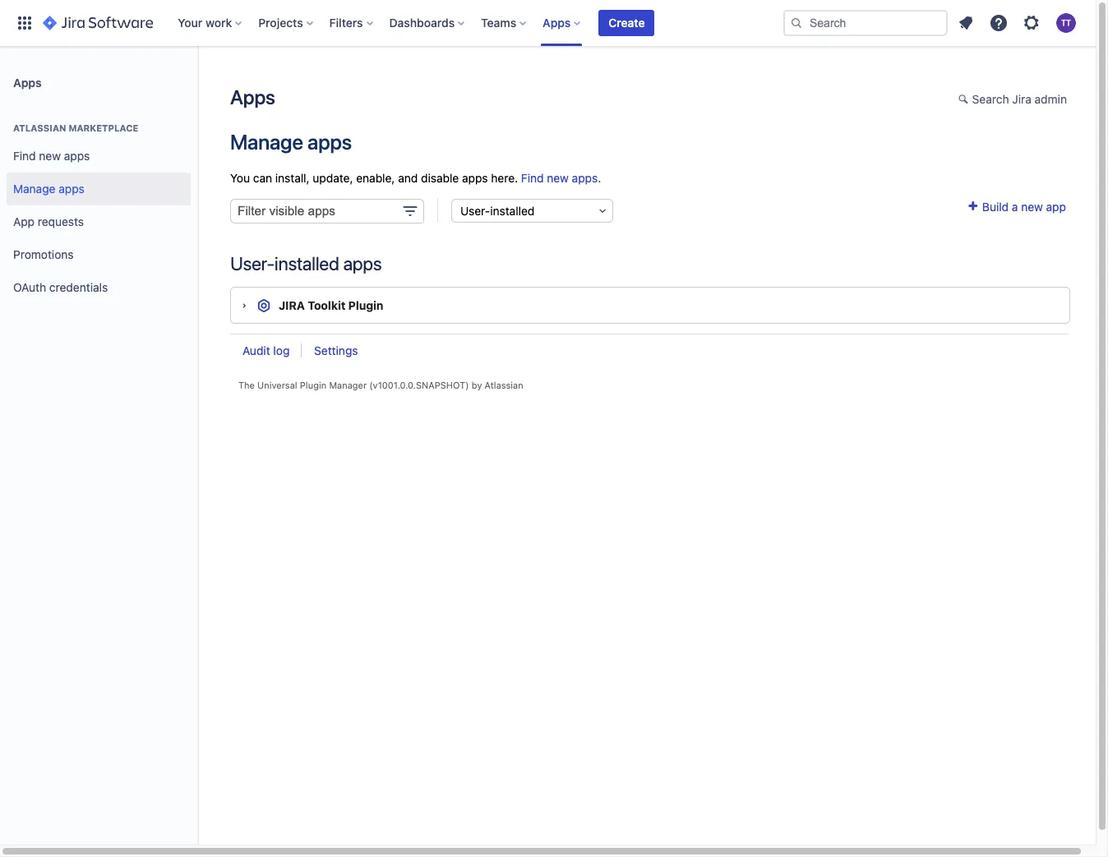 Task type: vqa. For each thing, say whether or not it's contained in the screenshot.
Streams
no



Task type: describe. For each thing, give the bounding box(es) containing it.
apps button
[[538, 10, 587, 36]]

enable,
[[356, 171, 395, 185]]

credentials
[[49, 280, 108, 294]]

manager
[[329, 380, 367, 391]]

1 horizontal spatial atlassian
[[485, 380, 524, 391]]

oauth credentials link
[[7, 271, 191, 304]]

atlassian link
[[485, 380, 524, 391]]

audit log
[[243, 344, 290, 358]]

atlassian inside 'group'
[[13, 123, 66, 133]]

user- for user-installed
[[460, 204, 490, 218]]

find inside atlassian marketplace 'group'
[[13, 148, 36, 162]]

teams
[[481, 16, 517, 30]]

apps up update,
[[307, 130, 352, 154]]

filters
[[329, 16, 363, 30]]

(v1001.0.0.snapshot)
[[369, 380, 469, 391]]

apps up jira toolkit plugin
[[343, 253, 382, 275]]

user-installed apps
[[230, 253, 382, 275]]

small image for build a new app
[[966, 200, 979, 213]]

primary element
[[10, 0, 784, 46]]

a
[[1012, 200, 1018, 214]]

plugin for universal
[[300, 380, 327, 391]]

oauth
[[13, 280, 46, 294]]

by
[[472, 380, 482, 391]]

promotions
[[13, 247, 74, 261]]

1 horizontal spatial new
[[547, 171, 569, 185]]

you can install, update, enable, and disable apps here. find new apps.
[[230, 171, 601, 185]]

filters button
[[324, 10, 380, 36]]

manage apps link
[[7, 173, 191, 206]]

log
[[273, 344, 290, 358]]

search image
[[790, 16, 803, 30]]

marketplace
[[69, 123, 138, 133]]

the
[[238, 380, 255, 391]]

dashboards
[[389, 16, 455, 30]]

apps down atlassian marketplace
[[64, 148, 90, 162]]

0 horizontal spatial apps
[[13, 75, 42, 89]]

the universal plugin manager (v1001.0.0.snapshot) by atlassian
[[238, 380, 524, 391]]

build a new app link
[[966, 200, 1066, 214]]

2 vertical spatial new
[[1021, 200, 1043, 214]]

appswitcher icon image
[[15, 13, 35, 33]]

atlassian marketplace
[[13, 123, 138, 133]]

oauth credentials
[[13, 280, 108, 294]]

settings image
[[1022, 13, 1042, 33]]

installed for user-installed
[[490, 204, 535, 218]]

create
[[609, 16, 645, 30]]

your work
[[178, 16, 232, 30]]

apps inside apps popup button
[[543, 16, 571, 30]]

app requests
[[13, 214, 84, 228]]

your work button
[[173, 10, 249, 36]]

universal
[[257, 380, 297, 391]]

search jira admin
[[972, 92, 1067, 106]]



Task type: locate. For each thing, give the bounding box(es) containing it.
teams button
[[476, 10, 533, 36]]

apps right sidebar navigation icon
[[230, 86, 275, 109]]

installed down here.
[[490, 204, 535, 218]]

small image left "search"
[[958, 93, 972, 106]]

0 vertical spatial user-
[[460, 204, 490, 218]]

1 horizontal spatial plugin
[[348, 299, 384, 313]]

find down atlassian marketplace
[[13, 148, 36, 162]]

installed for user-installed apps
[[275, 253, 339, 275]]

atlassian marketplace group
[[7, 105, 191, 309]]

0 vertical spatial find
[[13, 148, 36, 162]]

None field
[[230, 199, 424, 224]]

apps
[[307, 130, 352, 154], [64, 148, 90, 162], [462, 171, 488, 185], [59, 181, 85, 195], [343, 253, 382, 275]]

1 horizontal spatial manage
[[230, 130, 303, 154]]

help image
[[989, 13, 1009, 33]]

build a new app
[[979, 200, 1066, 214]]

manage up app
[[13, 181, 55, 195]]

create button
[[599, 10, 655, 36]]

app requests link
[[7, 206, 191, 238]]

1 vertical spatial atlassian
[[485, 380, 524, 391]]

Search field
[[784, 10, 948, 36]]

toolkit
[[308, 299, 346, 313]]

0 horizontal spatial manage
[[13, 181, 55, 195]]

user-
[[460, 204, 490, 218], [230, 253, 275, 275]]

0 horizontal spatial manage apps
[[13, 181, 85, 195]]

your profile and settings image
[[1057, 13, 1076, 33]]

0 vertical spatial new
[[39, 148, 61, 162]]

new
[[39, 148, 61, 162], [547, 171, 569, 185], [1021, 200, 1043, 214]]

find new apps. link
[[521, 171, 601, 185]]

1 vertical spatial installed
[[275, 253, 339, 275]]

manage inside atlassian marketplace 'group'
[[13, 181, 55, 195]]

find
[[13, 148, 36, 162], [521, 171, 544, 185]]

0 horizontal spatial plugin
[[300, 380, 327, 391]]

apps.
[[572, 171, 601, 185]]

manage apps up install,
[[230, 130, 352, 154]]

1 horizontal spatial user-
[[460, 204, 490, 218]]

2 horizontal spatial new
[[1021, 200, 1043, 214]]

you
[[230, 171, 250, 185]]

1 horizontal spatial installed
[[490, 204, 535, 218]]

0 horizontal spatial new
[[39, 148, 61, 162]]

1 vertical spatial find
[[521, 171, 544, 185]]

projects button
[[253, 10, 320, 36]]

manage
[[230, 130, 303, 154], [13, 181, 55, 195]]

0 vertical spatial atlassian
[[13, 123, 66, 133]]

plugin for toolkit
[[348, 299, 384, 313]]

user-installed
[[460, 204, 535, 218]]

search jira admin link
[[950, 87, 1075, 113]]

0 vertical spatial manage
[[230, 130, 303, 154]]

new left apps.
[[547, 171, 569, 185]]

1 horizontal spatial find
[[521, 171, 544, 185]]

find new apps
[[13, 148, 90, 162]]

0 vertical spatial small image
[[958, 93, 972, 106]]

new down atlassian marketplace
[[39, 148, 61, 162]]

apps up requests
[[59, 181, 85, 195]]

1 vertical spatial plugin
[[300, 380, 327, 391]]

apps left here.
[[462, 171, 488, 185]]

plugin right 'toolkit'
[[348, 299, 384, 313]]

2 horizontal spatial apps
[[543, 16, 571, 30]]

can
[[253, 171, 272, 185]]

notifications image
[[956, 13, 976, 33]]

update,
[[313, 171, 353, 185]]

atlassian up find new apps
[[13, 123, 66, 133]]

install,
[[275, 171, 310, 185]]

1 vertical spatial new
[[547, 171, 569, 185]]

jira toolkit plugin
[[279, 299, 384, 313]]

0 vertical spatial installed
[[490, 204, 535, 218]]

1 horizontal spatial manage apps
[[230, 130, 352, 154]]

user- for user-installed apps
[[230, 253, 275, 275]]

0 horizontal spatial user-
[[230, 253, 275, 275]]

apps down appswitcher icon at the left of the page
[[13, 75, 42, 89]]

search
[[972, 92, 1009, 106]]

here.
[[491, 171, 518, 185]]

plugin
[[348, 299, 384, 313], [300, 380, 327, 391]]

jira
[[279, 299, 305, 313]]

apps right teams dropdown button
[[543, 16, 571, 30]]

find new apps link
[[7, 140, 191, 173]]

your
[[178, 16, 203, 30]]

manage apps up app requests
[[13, 181, 85, 195]]

build
[[982, 200, 1009, 214]]

small image for search jira admin
[[958, 93, 972, 106]]

atlassian right by
[[485, 380, 524, 391]]

installed
[[490, 204, 535, 218], [275, 253, 339, 275]]

projects
[[258, 16, 303, 30]]

plugin left manager
[[300, 380, 327, 391]]

admin
[[1035, 92, 1067, 106]]

1 vertical spatial small image
[[966, 200, 979, 213]]

small image inside search jira admin link
[[958, 93, 972, 106]]

app
[[1046, 200, 1066, 214]]

0 horizontal spatial atlassian
[[13, 123, 66, 133]]

banner
[[0, 0, 1096, 46]]

jira
[[1012, 92, 1032, 106]]

new inside atlassian marketplace 'group'
[[39, 148, 61, 162]]

1 vertical spatial manage
[[13, 181, 55, 195]]

settings
[[314, 344, 358, 358]]

dashboards button
[[384, 10, 471, 36]]

and
[[398, 171, 418, 185]]

manage up can
[[230, 130, 303, 154]]

small image left build
[[966, 200, 979, 213]]

0 vertical spatial manage apps
[[230, 130, 352, 154]]

audit log link
[[243, 344, 290, 358]]

0 vertical spatial plugin
[[348, 299, 384, 313]]

manage apps inside atlassian marketplace 'group'
[[13, 181, 85, 195]]

requests
[[38, 214, 84, 228]]

installed up jira
[[275, 253, 339, 275]]

apps
[[543, 16, 571, 30], [13, 75, 42, 89], [230, 86, 275, 109]]

audit
[[243, 344, 270, 358]]

small image inside the build a new app link
[[966, 200, 979, 213]]

disable
[[421, 171, 459, 185]]

banner containing your work
[[0, 0, 1096, 46]]

0 horizontal spatial installed
[[275, 253, 339, 275]]

work
[[206, 16, 232, 30]]

1 vertical spatial manage apps
[[13, 181, 85, 195]]

atlassian
[[13, 123, 66, 133], [485, 380, 524, 391]]

settings link
[[314, 344, 358, 358]]

find right here.
[[521, 171, 544, 185]]

app
[[13, 214, 35, 228]]

sidebar navigation image
[[179, 66, 215, 99]]

promotions link
[[7, 238, 191, 271]]

new right a
[[1021, 200, 1043, 214]]

small image
[[958, 93, 972, 106], [966, 200, 979, 213]]

0 horizontal spatial find
[[13, 148, 36, 162]]

1 vertical spatial user-
[[230, 253, 275, 275]]

1 horizontal spatial apps
[[230, 86, 275, 109]]

manage apps
[[230, 130, 352, 154], [13, 181, 85, 195]]

jira software image
[[43, 13, 153, 33], [43, 13, 153, 33]]



